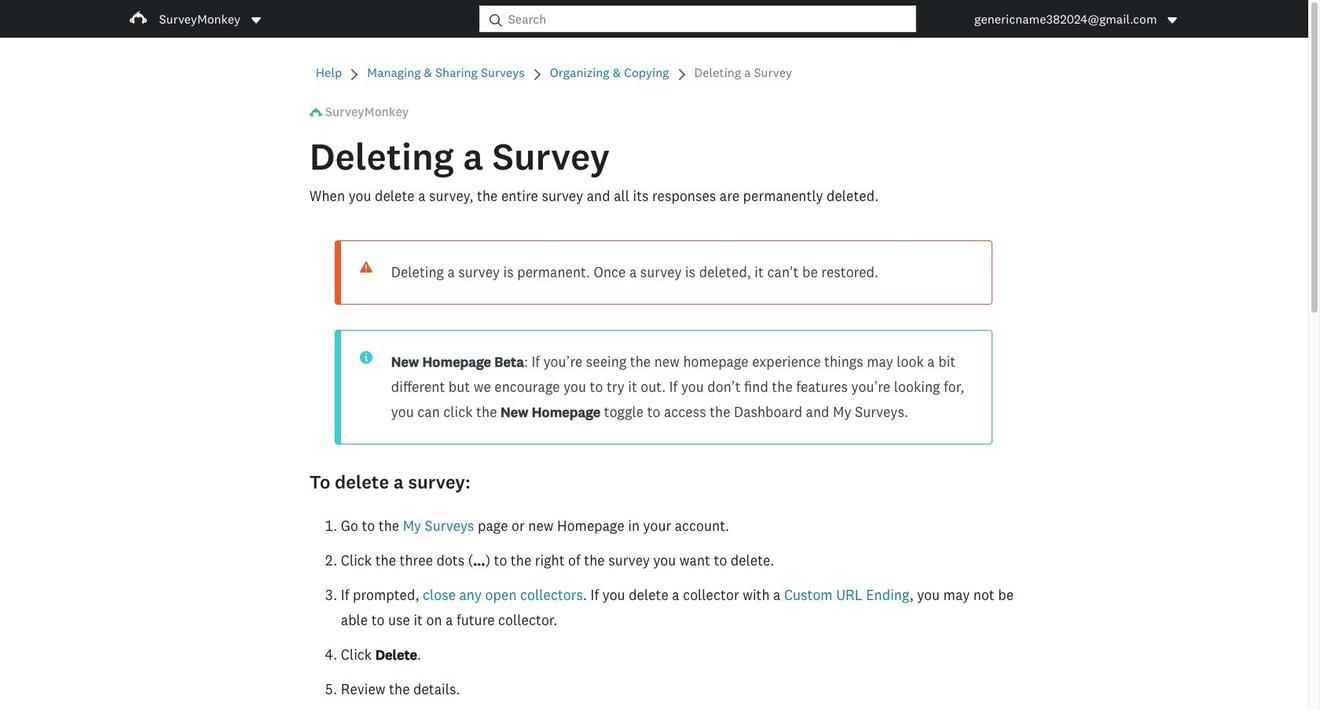 Task type: locate. For each thing, give the bounding box(es) containing it.
open image
[[250, 14, 262, 26], [251, 17, 261, 23]]

warning icon. image
[[360, 262, 372, 274], [360, 262, 372, 273]]

search image
[[489, 14, 502, 26]]

Search text field
[[502, 6, 916, 31]]

status
[[335, 330, 993, 445]]

open image
[[1167, 14, 1179, 26], [1168, 17, 1178, 23]]

alert
[[335, 240, 993, 305]]



Task type: describe. For each thing, give the bounding box(es) containing it.
info icon. image
[[360, 351, 372, 364]]

search image
[[489, 14, 502, 26]]



